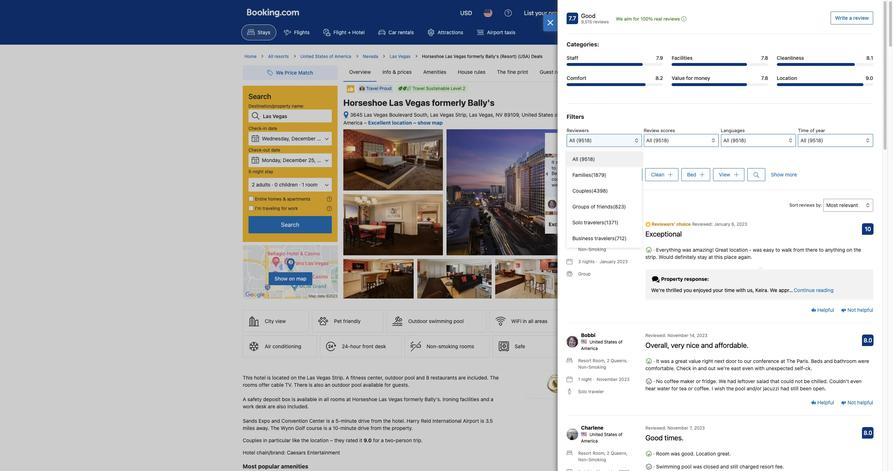 Task type: vqa. For each thing, say whether or not it's contained in the screenshot.
definitely
yes



Task type: describe. For each thing, give the bounding box(es) containing it.
was up definitely on the right of page
[[682, 247, 691, 253]]

united states of america down bathtub
[[581, 340, 623, 352]]

bathtub button
[[573, 311, 640, 333]]

1 helpful from the top
[[816, 307, 834, 313]]

conference for unexpected
[[753, 359, 779, 365]]

0 horizontal spatial or
[[688, 386, 693, 392]]

all (9518) button for time of year
[[798, 134, 873, 147]]

it for it was a great value right next door to our conference at the paris. beds and bathroom were comfortable. check in and out we're east even with …
[[552, 159, 554, 165]]

at inside it was a great value right next door to our conference at the paris. beds and bathroom were comfortable. check in and out we're east even with unexpected self-ck.
[[781, 359, 785, 365]]

reviews down '(4398)'
[[585, 200, 606, 207]]

2 not from the top
[[848, 400, 856, 406]]

friends
[[597, 204, 613, 210]]

you
[[684, 288, 692, 294]]

good for rated good element for bottom scored 7.7 element
[[603, 138, 618, 144]]

previous image
[[544, 172, 548, 176]]

was left good.
[[671, 451, 680, 457]]

1 horizontal spatial or
[[696, 379, 701, 385]]

for inside this hotel is located on the las vegas strip. a fitness center, outdoor pool and 8 restaurants are included. the rooms offer cable tv. there is also an outdoor pool available for guests. a safety deposit box is available in all rooms at horseshoe las vegas formerly bally's. ironing facilities and a work desk are also included. sands expo and convention center is a 5-minute drive from the hotel. harry reid international airport is 3.5 miles away. the wynn golf course is a 10-minute drive from the property.
[[385, 382, 391, 389]]

helpful button for second not helpful button from the top
[[811, 400, 834, 407]]

1 vertical spatial from
[[371, 418, 382, 425]]

location inside everything was amazing! great location - was easy to walk from there to anything on the strip. would definitely stay at this place again.
[[729, 247, 748, 253]]

couples in particular like the location – they rated it 9.0 for a two-person trip.
[[243, 438, 423, 444]]

5- inside search section
[[249, 169, 253, 175]]

in down away.
[[263, 438, 267, 444]]

for right the value
[[686, 75, 693, 81]]

0 horizontal spatial also
[[277, 404, 286, 410]]

groups
[[572, 204, 589, 210]]

overview
[[349, 69, 371, 75]]

was left closed
[[693, 464, 702, 470]]

comfort 8.2 meter
[[567, 83, 663, 86]]

0 horizontal spatial excellent
[[368, 120, 391, 126]]

0 vertical spatial location
[[777, 75, 797, 81]]

las inside las vegas link
[[390, 54, 397, 59]]

scored 10 element
[[862, 224, 874, 235]]

0 horizontal spatial location
[[310, 438, 329, 444]]

0 vertical spatial bobbi
[[559, 202, 571, 207]]

9,515 for bottom scored 7.7 element
[[590, 144, 601, 150]]

2023 for reviewed: january 6, 2023
[[737, 222, 747, 227]]

· left "0"
[[272, 182, 273, 188]]

continue reading link
[[794, 287, 834, 294]]

desk inside button
[[375, 344, 386, 350]]

in inside search section
[[263, 126, 267, 131]]

america left storage
[[581, 346, 598, 352]]

and right facilities
[[481, 397, 489, 403]]

i'm traveling for work
[[255, 206, 298, 211]]

we're thrilled you enjoyed your time with us, keira. we appr… continue reading
[[651, 288, 834, 294]]

0 horizontal spatial included.
[[287, 404, 309, 410]]

and left families
[[564, 171, 572, 176]]

all (9518) for reviewers
[[569, 137, 592, 144]]

vegas up prices
[[398, 54, 411, 59]]

1 horizontal spatial 2
[[463, 86, 465, 91]]

good 9,515 reviews for bottom scored 7.7 element
[[590, 138, 618, 150]]

in right sign
[[627, 10, 631, 16]]

non-
[[427, 344, 439, 350]]

house
[[458, 69, 473, 75]]

check- for out
[[249, 148, 263, 153]]

and up '(4398)'
[[601, 176, 609, 182]]

to for it was a great value right next door to our conference at the paris. beds and bathroom were comfortable. check in and out we're east even with …
[[552, 165, 556, 171]]

house rules link
[[452, 63, 491, 82]]

(9518) for reviewers
[[576, 137, 592, 144]]

from inside everything was amazing! great location - was easy to walk from there to anything on the strip. would definitely stay at this place again.
[[793, 247, 804, 253]]

hotel.
[[392, 418, 405, 425]]

level
[[451, 86, 461, 91]]

-
[[749, 247, 752, 253]]

was right the -
[[753, 247, 762, 253]]

check-out date
[[249, 148, 280, 153]]

comfortable. for it was a great value right next door to our conference at the paris. beds and bathroom were comfortable. check in and out we're east even with …
[[552, 176, 579, 182]]

air conditioning button
[[243, 336, 317, 358]]

travel sustainable level 2
[[413, 86, 465, 91]]

0 vertical spatial &
[[393, 69, 396, 75]]

even for unexpected
[[742, 366, 753, 372]]

0 vertical spatial reviewed:
[[692, 222, 713, 227]]

las up the amenities
[[445, 54, 452, 59]]

east for …
[[565, 182, 574, 188]]

overview link
[[343, 63, 377, 82]]

1 vertical spatial excellent
[[549, 222, 571, 228]]

…
[[597, 182, 601, 188]]

all for time of year
[[801, 137, 806, 144]]

24-
[[342, 344, 350, 350]]

pool inside outdoor swimming pool button
[[454, 319, 464, 325]]

is right box at the bottom
[[292, 397, 295, 403]]

states inside united states of america link
[[315, 54, 328, 59]]

vegas,
[[479, 112, 494, 118]]

value for it was a great value right next door to our conference at the paris. beds and bathroom were comfortable. check in and out we're east even with unexpected self-ck.
[[689, 359, 701, 365]]

all (9518) up families
[[572, 156, 595, 162]]

reviews down staff
[[555, 69, 573, 75]]

december for monday,
[[283, 157, 307, 163]]

box
[[282, 397, 290, 403]]

close image
[[547, 20, 554, 26]]

· right children
[[299, 182, 301, 188]]

2023 down storage
[[619, 377, 630, 383]]

it was a great value right next door to our conference at the paris. beds and bathroom were comfortable. check in and out we're east even with unexpected self-ck.
[[645, 359, 869, 372]]

us,
[[747, 288, 754, 294]]

reviews up search
[[602, 144, 618, 150]]

map inside search section
[[296, 276, 307, 282]]

were for it was a great value right next door to our conference at the paris. beds and bathroom were comfortable. check in and out we're east even with unexpected self-ck.
[[858, 359, 869, 365]]

all (9518) for languages
[[723, 137, 746, 144]]

next image
[[633, 172, 637, 176]]

pet friendly
[[334, 319, 361, 325]]

airport taxis link
[[471, 25, 522, 40]]

united down couples (4398)
[[579, 202, 592, 207]]

we're for unexpected
[[717, 366, 730, 372]]

formerly for horseshoe las vegas formerly bally's (resort) (usa) deals
[[467, 54, 484, 59]]

reviewed: november 14, 2023
[[645, 333, 707, 339]]

this
[[714, 254, 723, 261]]

all inside this hotel is located on the las vegas strip. a fitness center, outdoor pool and 8 restaurants are included. the rooms offer cable tv. there is also an outdoor pool available for guests. a safety deposit box is available in all rooms at horseshoe las vegas formerly bally's. ironing facilities and a work desk are also included. sands expo and convention center is a 5-minute drive from the hotel. harry reid international airport is 3.5 miles away. the wynn golf course is a 10-minute drive from the property.
[[324, 397, 329, 403]]

business travelers (712)
[[572, 236, 627, 242]]

with for …
[[587, 182, 596, 188]]

couples for couples (4398)
[[572, 188, 591, 194]]

las right strip, on the right
[[469, 112, 477, 118]]

america right friends
[[613, 202, 630, 207]]

0 vertical spatial room
[[572, 172, 586, 178]]

0 vertical spatial outdoor
[[385, 375, 403, 381]]

again.
[[738, 254, 752, 261]]

all (9518) for time of year
[[801, 137, 823, 144]]

boulevard
[[389, 112, 412, 118]]

all left resorts
[[268, 54, 273, 59]]

formerly inside this hotel is located on the las vegas strip. a fitness center, outdoor pool and 8 restaurants are included. the rooms offer cable tv. there is also an outdoor pool available for guests. a safety deposit box is available in all rooms at horseshoe las vegas formerly bally's. ironing facilities and a work desk are also included. sands expo and convention center is a 5-minute drive from the hotel. harry reid international airport is 3.5 miles away. the wynn golf course is a 10-minute drive from the property.
[[404, 397, 423, 403]]

review
[[644, 128, 659, 133]]

bathroom for it was a great value right next door to our conference at the paris. beds and bathroom were comfortable. check in and out we're east even with unexpected self-ck.
[[834, 359, 857, 365]]

10
[[865, 226, 871, 233]]

2023 for monday, december 25, 2023
[[317, 157, 329, 163]]

groups of friends (823)
[[572, 204, 626, 210]]

person
[[396, 438, 412, 444]]

check for it was a great value right next door to our conference at the paris. beds and bathroom were comfortable. check in and out we're east even with unexpected self-ck.
[[676, 366, 691, 372]]

sort
[[790, 203, 798, 208]]

1 vertical spatial outdoor
[[332, 382, 350, 389]]

anything
[[825, 247, 845, 253]]

1 horizontal spatial 9.0
[[866, 75, 873, 81]]

all (9518) link
[[567, 151, 642, 167]]

reading
[[816, 288, 834, 294]]

work inside search section
[[288, 206, 298, 211]]

bally's.
[[425, 397, 441, 403]]

· down "good times."
[[653, 451, 655, 457]]

wifi in all areas
[[511, 319, 547, 325]]

vegas up south,
[[405, 98, 430, 108]]

deals
[[531, 54, 543, 59]]

0 vertical spatial included.
[[467, 375, 488, 381]]

value for it was a great value right next door to our conference at the paris. beds and bathroom were comfortable. check in and out we're east even with …
[[582, 159, 594, 165]]

property.
[[392, 426, 413, 432]]

2 inside button
[[252, 182, 255, 188]]

strip.
[[645, 254, 657, 261]]

still inside no coffee maker or fridge. we had leftover salad that could not be chilled. couldn't even hear water for tea or coffee. i wish the pool and/or jacuzzi had still been open.
[[791, 386, 799, 392]]

7.9
[[656, 55, 663, 61]]

date for check-out date
[[271, 148, 280, 153]]

comfortable. for it was a great value right next door to our conference at the paris. beds and bathroom were comfortable. check in and out we're east even with unexpected self-ck.
[[645, 366, 675, 372]]

united inside 3645 las vegas boulevard south, las vegas strip, las vegas, nv 89109, united states of america
[[522, 112, 537, 118]]

1 vertical spatial drive
[[358, 426, 369, 432]]

air
[[265, 344, 271, 350]]

search section
[[240, 60, 341, 300]]

(9518) for review scores
[[653, 137, 669, 144]]

0 horizontal spatial –
[[330, 438, 333, 444]]

vegas left "boulevard"
[[373, 112, 388, 118]]

write
[[835, 15, 848, 21]]

paris. for …
[[607, 165, 619, 171]]

1 vertical spatial had
[[781, 386, 789, 392]]

on inside this hotel is located on the las vegas strip. a fitness center, outdoor pool and 8 restaurants are included. the rooms offer cable tv. there is also an outdoor pool available for guests. a safety deposit box is available in all rooms at horseshoe las vegas formerly bally's. ironing facilities and a work desk are also included. sands expo and convention center is a 5-minute drive from the hotel. harry reid international airport is 3.5 miles away. the wynn golf course is a 10-minute drive from the property.
[[291, 375, 297, 381]]

0 horizontal spatial 9.0
[[364, 438, 372, 444]]

all (9518) for review scores
[[646, 137, 669, 144]]

0 horizontal spatial rooms
[[243, 382, 257, 389]]

7.7 for leftmost scored 7.7 element
[[569, 15, 576, 22]]

year
[[816, 128, 825, 133]]

show more
[[771, 172, 797, 178]]

to for it was a great value right next door to our conference at the paris. beds and bathroom were comfortable. check in and out we're east even with unexpected self-ck.
[[738, 359, 743, 365]]

scored 9.0 element
[[621, 219, 632, 231]]

the inside the 'it was a great value right next door to our conference at the paris. beds and bathroom were comfortable. check in and out we're east even with …'
[[597, 165, 605, 171]]

3645 las vegas boulevard south, las vegas strip, las vegas, nv 89109, united states of america
[[343, 112, 559, 126]]

1 horizontal spatial january
[[714, 222, 730, 227]]

it for it was a great value right next door to our conference at the paris. beds and bathroom were comfortable. check in and out we're east even with unexpected self-ck.
[[656, 359, 659, 365]]

value for money 7.8 meter
[[672, 83, 768, 86]]

check- for in
[[249, 126, 263, 131]]

we aim for 100% real reviews button
[[616, 15, 687, 22]]

all left topic in the right of the page
[[572, 156, 578, 162]]

is down center
[[324, 426, 327, 432]]

· right the nights
[[596, 259, 597, 265]]

vegas up an
[[316, 375, 331, 381]]

the left "hotel."
[[383, 418, 391, 425]]

great
[[715, 247, 728, 253]]

2 not helpful from the top
[[846, 400, 873, 406]]

1 horizontal spatial also
[[314, 382, 323, 389]]

100%
[[641, 16, 653, 22]]

in inside button
[[523, 319, 527, 325]]

time
[[725, 288, 735, 294]]

1 vertical spatial scored 7.7 element
[[621, 138, 632, 149]]

1 horizontal spatial a
[[346, 375, 349, 381]]

and right 'expo'
[[271, 418, 280, 425]]

bally's for horseshoe las vegas formerly bally's
[[468, 98, 495, 108]]

we inside button
[[616, 16, 623, 22]]

reviews inside button
[[664, 16, 680, 22]]

las up "boulevard"
[[389, 98, 403, 108]]

1 vertical spatial still
[[730, 464, 738, 470]]

real
[[654, 16, 662, 22]]

sign
[[615, 10, 625, 16]]

house rules
[[458, 69, 486, 75]]

appr…
[[779, 288, 793, 294]]

prices
[[397, 69, 412, 75]]

nevada link
[[363, 53, 378, 60]]

strip.
[[332, 375, 344, 381]]

0 vertical spatial drive
[[358, 418, 370, 425]]

beds for unexpected
[[811, 359, 823, 365]]

flight + hotel
[[333, 29, 365, 35]]

an
[[325, 382, 330, 389]]

and up the chilled.
[[824, 359, 833, 365]]

friendly
[[343, 319, 361, 325]]

in inside the 'it was a great value right next door to our conference at the paris. beds and bathroom were comfortable. check in and out we're east even with …'
[[596, 176, 600, 182]]

stay inside everything was amazing! great location - was easy to walk from there to anything on the strip. would definitely stay at this place again.
[[698, 254, 707, 261]]

horseshoe for horseshoe las vegas formerly bally's (resort) (usa) deals
[[422, 54, 444, 59]]

guest for guest reviews
[[567, 200, 583, 207]]

1 horizontal spatial airport
[[487, 29, 503, 35]]

vegas left strip, on the right
[[440, 112, 454, 118]]

a inside button
[[849, 15, 852, 21]]

like
[[292, 438, 300, 444]]

we're for …
[[552, 182, 563, 188]]

8.0 for overall, very nice and affordable.
[[864, 338, 872, 344]]

las up there
[[307, 375, 315, 381]]

reid
[[421, 418, 431, 425]]

helpful button for second not helpful button from the bottom of the list of reviews region
[[811, 307, 834, 314]]

jacuzzi
[[763, 386, 779, 392]]

time
[[798, 128, 809, 133]]

guest for guest reviews (9,515)
[[540, 69, 554, 75]]

your inside list of reviews region
[[713, 288, 723, 294]]

1 vertical spatial minute
[[341, 426, 356, 432]]

the right the like
[[301, 438, 309, 444]]

and left 8
[[416, 375, 425, 381]]

and down 'great.'
[[720, 464, 729, 470]]

1 horizontal spatial –
[[364, 120, 367, 126]]

· up traveler
[[593, 377, 594, 383]]

· down overall,
[[652, 359, 656, 365]]

united left storage
[[590, 340, 603, 345]]

· left swimming
[[653, 464, 655, 470]]

the inside it was a great value right next door to our conference at the paris. beds and bathroom were comfortable. check in and out we're east even with unexpected self-ck.
[[787, 359, 795, 365]]

0 horizontal spatial available
[[297, 397, 317, 403]]

december for wednesday,
[[291, 136, 316, 142]]

at inside everything was amazing! great location - was easy to walk from there to anything on the strip. would definitely stay at this place again.
[[709, 254, 713, 261]]

on inside search section
[[289, 276, 295, 282]]

and/or
[[747, 386, 762, 392]]

night for 1
[[581, 377, 592, 383]]

1 not helpful from the top
[[846, 307, 873, 313]]

solo travelers (1371)
[[572, 220, 618, 226]]

· up strip.
[[652, 247, 656, 253]]

a inside it was a great value right next door to our conference at the paris. beds and bathroom were comfortable. check in and out we're east even with unexpected self-ck.
[[671, 359, 674, 365]]

check for it was a great value right next door to our conference at the paris. beds and bathroom were comfortable. check in and out we're east even with …
[[581, 176, 594, 182]]

is right center
[[326, 418, 330, 425]]

(resort)
[[500, 54, 517, 59]]

value
[[672, 75, 685, 81]]

united states of america down charlene
[[581, 433, 623, 445]]

2 vertical spatial from
[[371, 426, 381, 432]]

the up 'two-'
[[383, 426, 390, 432]]

2023 up photos
[[617, 259, 628, 265]]

2023 for reviewed: november 7, 2023
[[694, 426, 705, 432]]

pool down fitness
[[351, 382, 362, 389]]

i'm
[[255, 206, 261, 211]]

maker
[[680, 379, 695, 385]]

more
[[785, 172, 797, 178]]

las down center,
[[379, 397, 387, 403]]

is right there
[[309, 382, 313, 389]]

traveler
[[588, 390, 604, 395]]

november for good
[[667, 426, 688, 432]]

8.1
[[866, 55, 873, 61]]

reviewed: for times.
[[645, 426, 666, 432]]

0 horizontal spatial hotel
[[243, 450, 255, 456]]

0 horizontal spatial scored 7.7 element
[[567, 13, 578, 24]]

2 vertical spatial rooms
[[330, 397, 345, 403]]

vegas up house
[[454, 54, 466, 59]]

conditioning
[[273, 344, 301, 350]]

2023 for wednesday, december 20, 2023
[[326, 136, 338, 142]]

las right 3645
[[364, 112, 372, 118]]

entire
[[255, 197, 267, 202]]

pool down good.
[[682, 464, 692, 470]]

right for unexpected
[[702, 359, 713, 365]]

our for unexpected
[[744, 359, 752, 365]]

1 horizontal spatial available
[[363, 382, 383, 389]]

group
[[578, 272, 591, 277]]

0 vertical spatial your
[[535, 10, 547, 16]]

not
[[795, 379, 803, 385]]

great for it was a great value right next door to our conference at the paris. beds and bathroom were comfortable. check in and out we're east even with …
[[569, 159, 581, 165]]

very
[[671, 342, 685, 350]]

sands
[[243, 418, 257, 425]]

desk inside this hotel is located on the las vegas strip. a fitness center, outdoor pool and 8 restaurants are included. the rooms offer cable tv. there is also an outdoor pool available for guests. a safety deposit box is available in all rooms at horseshoe las vegas formerly bally's. ironing facilities and a work desk are also included. sands expo and convention center is a 5-minute drive from the hotel. harry reid international airport is 3.5 miles away. the wynn golf course is a 10-minute drive from the property.
[[255, 404, 267, 410]]

reviews down register
[[593, 19, 609, 25]]

charged
[[740, 464, 759, 470]]

0 horizontal spatial are
[[268, 404, 275, 410]]

reviews:
[[619, 156, 637, 162]]

united down the 'flights'
[[300, 54, 314, 59]]

door for unexpected
[[726, 359, 737, 365]]

filters
[[567, 114, 584, 120]]

attractions
[[438, 29, 463, 35]]

keira
[[581, 221, 594, 227]]

for inside search section
[[281, 206, 287, 211]]

0 vertical spatial map
[[432, 120, 443, 126]]

nevada
[[363, 54, 378, 59]]

city
[[265, 319, 274, 325]]

horseshoe inside this hotel is located on the las vegas strip. a fitness center, outdoor pool and 8 restaurants are included. the rooms offer cable tv. there is also an outdoor pool available for guests. a safety deposit box is available in all rooms at horseshoe las vegas formerly bally's. ironing facilities and a work desk are also included. sands expo and convention center is a 5-minute drive from the hotel. harry reid international airport is 3.5 miles away. the wynn golf course is a 10-minute drive from the property.
[[352, 397, 377, 403]]

2 horizontal spatial –
[[413, 120, 416, 126]]

november for overall,
[[667, 333, 688, 339]]

america inside 3645 las vegas boulevard south, las vegas strip, las vegas, nv 89109, united states of america
[[343, 120, 362, 126]]

united states of america down flight at the left of the page
[[300, 54, 351, 59]]

and right nice
[[701, 342, 713, 350]]

all for languages
[[723, 137, 729, 144]]

(9518) inside 'all (9518)' link
[[580, 156, 595, 162]]

good for rated good element associated with leftmost scored 7.7 element
[[581, 13, 596, 19]]

las vegas link
[[390, 53, 411, 60]]

caesars entertainment image
[[547, 375, 619, 394]]

2 horizontal spatial we
[[770, 288, 777, 294]]

airport inside this hotel is located on the las vegas strip. a fitness center, outdoor pool and 8 restaurants are included. the rooms offer cable tv. there is also an outdoor pool available for guests. a safety deposit box is available in all rooms at horseshoe las vegas formerly bally's. ironing facilities and a work desk are also included. sands expo and convention center is a 5-minute drive from the hotel. harry reid international airport is 3.5 miles away. the wynn golf course is a 10-minute drive from the property.
[[463, 418, 479, 425]]

1 helpful from the top
[[857, 307, 873, 313]]

2 helpful from the top
[[857, 400, 873, 406]]



Task type: locate. For each thing, give the bounding box(es) containing it.
map
[[432, 120, 443, 126], [296, 276, 307, 282]]

1 horizontal spatial location
[[777, 75, 797, 81]]

0 horizontal spatial east
[[565, 182, 574, 188]]

1 night · november 2023
[[578, 377, 630, 383]]

to inside the 'it was a great value right next door to our conference at the paris. beds and bathroom were comfortable. check in and out we're east even with …'
[[552, 165, 556, 171]]

with inside it was a great value right next door to our conference at the paris. beds and bathroom were comfortable. check in and out we're east even with unexpected self-ck.
[[755, 366, 765, 372]]

conference for …
[[566, 165, 590, 171]]

next inside it was a great value right next door to our conference at the paris. beds and bathroom were comfortable. check in and out we're east even with unexpected self-ck.
[[714, 359, 724, 365]]

a inside the 'it was a great value right next door to our conference at the paris. beds and bathroom were comfortable. check in and out we're east even with …'
[[566, 159, 568, 165]]

2 right level
[[463, 86, 465, 91]]

0 horizontal spatial your
[[535, 10, 547, 16]]

2023 right 6,
[[737, 222, 747, 227]]

guest
[[540, 69, 554, 75], [567, 200, 583, 207]]

0 vertical spatial scored 8.0 element
[[862, 335, 874, 347]]

all
[[528, 319, 533, 325], [324, 397, 329, 403]]

conference up families
[[566, 165, 590, 171]]

0 horizontal spatial work
[[243, 404, 254, 410]]

· up hear
[[652, 379, 656, 385]]

all (9518) down reviewers
[[569, 137, 592, 144]]

89109,
[[504, 112, 520, 118]]

0 horizontal spatial &
[[283, 197, 286, 202]]

tea
[[679, 386, 687, 392]]

0 vertical spatial even
[[575, 182, 586, 188]]

were
[[596, 171, 606, 176], [858, 359, 869, 365]]

couples down miles
[[243, 438, 262, 444]]

1 horizontal spatial couples
[[572, 188, 591, 194]]

7.7 for bottom scored 7.7 element
[[623, 140, 630, 147]]

0 horizontal spatial we're
[[552, 182, 563, 188]]

0 horizontal spatial guest
[[540, 69, 554, 75]]

1 horizontal spatial paris.
[[797, 359, 810, 365]]

good 9,515 reviews up select a topic to search reviews:
[[590, 138, 618, 150]]

next for unexpected
[[714, 359, 724, 365]]

click to open map view image
[[343, 111, 349, 119]]

0 horizontal spatial right
[[595, 159, 605, 165]]

paris. inside the 'it was a great value right next door to our conference at the paris. beds and bathroom were comfortable. check in and out we're east even with …'
[[607, 165, 619, 171]]

right inside it was a great value right next door to our conference at the paris. beds and bathroom were comfortable. check in and out we're east even with unexpected self-ck.
[[702, 359, 713, 365]]

(9518) up families (1879) at the top of the page
[[580, 156, 595, 162]]

travelers for (1371)
[[584, 220, 604, 226]]

comfortable. right previous icon
[[552, 176, 579, 182]]

or up coffee.
[[696, 379, 701, 385]]

2 horizontal spatial all (9518) button
[[798, 134, 873, 147]]

1 horizontal spatial bobbi
[[581, 333, 595, 339]]

it left select
[[552, 159, 554, 165]]

horseshoe las vegas formerly bally's (resort) (usa) deals link
[[422, 54, 543, 59]]

0 vertical spatial 5-
[[249, 169, 253, 175]]

pool inside no coffee maker or fridge. we had leftover salad that could not be chilled. couldn't even hear water for tea or coffee. i wish the pool and/or jacuzzi had still been open.
[[735, 386, 745, 392]]

flight + hotel link
[[317, 25, 371, 40]]

for left guests.
[[385, 382, 391, 389]]

value inside the 'it was a great value right next door to our conference at the paris. beds and bathroom were comfortable. check in and out we're east even with …'
[[582, 159, 594, 165]]

0 horizontal spatial good
[[581, 13, 596, 19]]

& inside search section
[[283, 197, 286, 202]]

2 vertical spatial november
[[667, 426, 688, 432]]

scored 8.0 element for good times.
[[862, 428, 874, 439]]

couples for couples in particular like the location – they rated it 9.0 for a two-person trip.
[[243, 438, 262, 444]]

we're inside it was a great value right next door to our conference at the paris. beds and bathroom were comfortable. check in and out we're east even with unexpected self-ck.
[[717, 366, 730, 372]]

room
[[306, 182, 318, 188]]

out up fridge.
[[708, 366, 716, 372]]

rooms down this
[[243, 382, 257, 389]]

from right walk
[[793, 247, 804, 253]]

1 inside button
[[302, 182, 304, 188]]

nv
[[496, 112, 503, 118]]

for inside button
[[633, 16, 639, 22]]

0 vertical spatial great
[[569, 159, 581, 165]]

scores
[[661, 128, 675, 133]]

value inside it was a great value right next door to our conference at the paris. beds and bathroom were comfortable. check in and out we're east even with unexpected self-ck.
[[689, 359, 701, 365]]

december left 25,
[[283, 157, 307, 163]]

beds up ck.
[[811, 359, 823, 365]]

attractions link
[[421, 25, 469, 40]]

door inside it was a great value right next door to our conference at the paris. beds and bathroom were comfortable. check in and out we're east even with unexpected self-ck.
[[726, 359, 737, 365]]

0 horizontal spatial were
[[596, 171, 606, 176]]

airport left the taxis
[[487, 29, 503, 35]]

the right anything
[[854, 247, 861, 253]]

next left reviews:
[[606, 159, 616, 165]]

january up photos
[[600, 259, 616, 265]]

facilities 7.8 meter
[[672, 63, 768, 66]]

value up families (1879) at the top of the page
[[582, 159, 594, 165]]

america down 3645
[[343, 120, 362, 126]]

reviewed:
[[692, 222, 713, 227], [645, 333, 666, 339], [645, 426, 666, 432]]

filter reviews region
[[567, 113, 873, 248]]

travel
[[413, 86, 425, 91]]

search inside button
[[281, 222, 299, 228]]

in up '(4398)'
[[596, 176, 600, 182]]

1 vertical spatial location
[[729, 247, 748, 253]]

2023 right 20,
[[326, 136, 338, 142]]

review categories element
[[567, 40, 599, 49]]

paris. inside it was a great value right next door to our conference at the paris. beds and bathroom were comfortable. check in and out we're east even with unexpected self-ck.
[[797, 359, 810, 365]]

0 horizontal spatial couples
[[243, 438, 262, 444]]

show for show on map
[[275, 276, 288, 282]]

1 vertical spatial a
[[243, 397, 246, 403]]

formerly up 'house rules'
[[467, 54, 484, 59]]

with inside the 'it was a great value right next door to our conference at the paris. beds and bathroom were comfortable. check in and out we're east even with …'
[[587, 182, 596, 188]]

solo inside list of reviews region
[[578, 390, 587, 395]]

sign in link
[[610, 6, 635, 19]]

rooms inside button
[[460, 344, 474, 350]]

0 vertical spatial december
[[291, 136, 316, 142]]

the up there
[[298, 375, 305, 381]]

even for …
[[575, 182, 586, 188]]

right for …
[[595, 159, 605, 165]]

booking.com image
[[247, 9, 299, 17]]

1 vertical spatial location
[[696, 451, 716, 457]]

7.7 up reviews:
[[623, 140, 630, 147]]

traveling
[[262, 206, 280, 211]]

bathroom up couldn't
[[834, 359, 857, 365]]

rated good element for bottom scored 7.7 element
[[549, 137, 618, 145]]

1 vertical spatial bally's
[[468, 98, 495, 108]]

1 vertical spatial value
[[689, 359, 701, 365]]

aim
[[624, 16, 632, 22]]

0 horizontal spatial had
[[728, 379, 736, 385]]

included. down box at the bottom
[[287, 404, 309, 410]]

for inside no coffee maker or fridge. we had leftover salad that could not be chilled. couldn't even hear water for tea or coffee. i wish the pool and/or jacuzzi had still been open.
[[672, 386, 678, 392]]

formerly for horseshoe las vegas formerly bally's
[[432, 98, 466, 108]]

rules
[[474, 69, 486, 75]]

keira.
[[755, 288, 769, 294]]

las up info & prices
[[390, 54, 397, 59]]

at
[[592, 165, 596, 171], [709, 254, 713, 261], [781, 359, 785, 365], [346, 397, 351, 403]]

& right info
[[393, 69, 396, 75]]

excellent down "boulevard"
[[368, 120, 391, 126]]

1 vertical spatial not helpful button
[[841, 400, 873, 407]]

taxis
[[505, 29, 515, 35]]

bobbi inside list of reviews region
[[581, 333, 595, 339]]

out up monday,
[[263, 148, 270, 153]]

0 vertical spatial scored 7.7 element
[[567, 13, 578, 24]]

1 vertical spatial rooms
[[243, 382, 257, 389]]

0 vertical spatial work
[[288, 206, 298, 211]]

or
[[696, 379, 701, 385], [688, 386, 693, 392]]

it was a great value right next door to our conference at the paris. beds and bathroom were comfortable. check in and out we're east even with …
[[552, 159, 627, 188]]

it inside the 'it was a great value right next door to our conference at the paris. beds and bathroom were comfortable. check in and out we're east even with …'
[[552, 159, 554, 165]]

1 vertical spatial on
[[289, 276, 295, 282]]

were for it was a great value right next door to our conference at the paris. beds and bathroom were comfortable. check in and out we're east even with …
[[596, 171, 606, 176]]

bally's for horseshoe las vegas formerly bally's (resort) (usa) deals
[[486, 54, 499, 59]]

1 not helpful button from the top
[[841, 307, 873, 314]]

las up show
[[430, 112, 438, 118]]

all (9518) button for languages
[[721, 134, 796, 147]]

staff 7.9 meter
[[567, 63, 663, 66]]

1 vertical spatial guest
[[567, 200, 583, 207]]

pool up guests.
[[405, 375, 415, 381]]

even down families
[[575, 182, 586, 188]]

2 scored 8.0 element from the top
[[862, 428, 874, 439]]

1 horizontal spatial formerly
[[432, 98, 466, 108]]

all down languages
[[723, 137, 729, 144]]

rooms right the smoking
[[460, 344, 474, 350]]

had down could at bottom right
[[781, 386, 789, 392]]

9.0 down the 8.1
[[866, 75, 873, 81]]

0 vertical spatial we
[[616, 16, 623, 22]]

cleanliness
[[777, 55, 804, 61]]

particular
[[269, 438, 291, 444]]

our inside the 'it was a great value right next door to our conference at the paris. beds and bathroom were comfortable. check in and out we're east even with …'
[[557, 165, 564, 171]]

even inside it was a great value right next door to our conference at the paris. beds and bathroom were comfortable. check in and out we're east even with unexpected self-ck.
[[742, 366, 753, 372]]

it inside it was a great value right next door to our conference at the paris. beds and bathroom were comfortable. check in and out we're east even with unexpected self-ck.
[[656, 359, 659, 365]]

offer
[[259, 382, 270, 389]]

place
[[724, 254, 737, 261]]

solo inside filter reviews region
[[572, 220, 583, 226]]

facilities
[[460, 397, 479, 403]]

2 check- from the top
[[249, 148, 263, 153]]

golf
[[295, 426, 305, 432]]

all resorts
[[268, 54, 289, 59]]

in inside this hotel is located on the las vegas strip. a fitness center, outdoor pool and 8 restaurants are included. the rooms offer cable tv. there is also an outdoor pool available for guests. a safety deposit box is available in all rooms at horseshoe las vegas formerly bally's. ironing facilities and a work desk are also included. sands expo and convention center is a 5-minute drive from the hotel. harry reid international airport is 3.5 miles away. the wynn golf course is a 10-minute drive from the property.
[[318, 397, 323, 403]]

on inside everything was amazing! great location - was easy to walk from there to anything on the strip. would definitely stay at this place again.
[[847, 247, 852, 253]]

0 vertical spatial good 9,515 reviews
[[581, 13, 609, 25]]

beds for …
[[552, 171, 563, 176]]

all (9518) button down languages
[[721, 134, 796, 147]]

2023 right 25,
[[317, 157, 329, 163]]

comfortable. inside it was a great value right next door to our conference at the paris. beds and bathroom were comfortable. check in and out we're east even with unexpected self-ck.
[[645, 366, 675, 372]]

0 horizontal spatial conference
[[566, 165, 590, 171]]

show inside button
[[771, 172, 784, 178]]

out right …
[[610, 176, 617, 182]]

(9518) down review scores
[[653, 137, 669, 144]]

0 vertical spatial value
[[582, 159, 594, 165]]

0 vertical spatial with
[[587, 182, 596, 188]]

formerly
[[467, 54, 484, 59], [432, 98, 466, 108], [404, 397, 423, 403]]

1 vertical spatial your
[[713, 288, 723, 294]]

0 horizontal spatial out
[[263, 148, 270, 153]]

1 not from the top
[[848, 307, 856, 313]]

location inside list of reviews region
[[696, 451, 716, 457]]

value down nice
[[689, 359, 701, 365]]

(4398)
[[591, 188, 608, 194]]

9,515 for leftmost scored 7.7 element
[[581, 19, 592, 25]]

and up fridge.
[[698, 366, 707, 372]]

states inside 3645 las vegas boulevard south, las vegas strip, las vegas, nv 89109, united states of america
[[538, 112, 553, 118]]

all down the time
[[801, 137, 806, 144]]

great up families
[[569, 159, 581, 165]]

reviews left by:
[[799, 203, 815, 208]]

vegas down guests.
[[388, 397, 403, 403]]

united states of america down '(4398)'
[[579, 202, 630, 207]]

all for reviewers
[[569, 137, 575, 144]]

show inside search section
[[275, 276, 288, 282]]

east inside the 'it was a great value right next door to our conference at the paris. beds and bathroom were comfortable. check in and out we're east even with …'
[[565, 182, 574, 188]]

easy
[[763, 247, 774, 253]]

great for it was a great value right next door to our conference at the paris. beds and bathroom were comfortable. check in and out we're east even with unexpected self-ck.
[[675, 359, 687, 365]]

work down 'safety'
[[243, 404, 254, 410]]

2 7.8 from the top
[[761, 75, 768, 81]]

7.8 for value for money
[[761, 75, 768, 81]]

search button
[[249, 216, 332, 234]]

(9518) for languages
[[731, 137, 746, 144]]

night up the solo traveler
[[581, 377, 592, 383]]

1 vertical spatial stay
[[698, 254, 707, 261]]

2 8.0 from the top
[[864, 430, 872, 437]]

0 vertical spatial helpful button
[[811, 307, 834, 314]]

1 vertical spatial formerly
[[432, 98, 466, 108]]

reviewed: right choice at the right top of page
[[692, 222, 713, 227]]

9,515 up topic in the right of the page
[[590, 144, 601, 150]]

are
[[458, 375, 466, 381], [268, 404, 275, 410]]

room inside list of reviews region
[[656, 451, 670, 457]]

0 vertical spatial minute
[[341, 418, 357, 425]]

1 7.8 from the top
[[761, 55, 768, 61]]

1 scored 8.0 element from the top
[[862, 335, 874, 347]]

search
[[603, 156, 618, 162]]

(9518) for time of year
[[808, 137, 823, 144]]

0 vertical spatial east
[[565, 182, 574, 188]]

guest reviews (9,515) link
[[534, 63, 596, 82]]

1 vertical spatial couples
[[243, 438, 262, 444]]

0 horizontal spatial beds
[[552, 171, 563, 176]]

with for unexpected
[[755, 366, 765, 372]]

5- inside this hotel is located on the las vegas strip. a fitness center, outdoor pool and 8 restaurants are included. the rooms offer cable tv. there is also an outdoor pool available for guests. a safety deposit box is available in all rooms at horseshoe las vegas formerly bally's. ironing facilities and a work desk are also included. sands expo and convention center is a 5-minute drive from the hotel. harry reid international airport is 3.5 miles away. the wynn golf course is a 10-minute drive from the property.
[[336, 418, 341, 425]]

2 helpful button from the top
[[811, 400, 834, 407]]

good.
[[681, 451, 695, 457]]

1 horizontal spatial right
[[702, 359, 713, 365]]

1 vertical spatial 9,515
[[590, 144, 601, 150]]

paris. up self-
[[797, 359, 810, 365]]

20
[[253, 138, 258, 142]]

(712)
[[615, 236, 627, 242]]

east for unexpected
[[731, 366, 741, 372]]

all inside dropdown button
[[569, 137, 575, 144]]

· swimming pool was closed and still charged resort fee.
[[652, 464, 784, 470]]

all inside wifi in all areas button
[[528, 319, 533, 325]]

2023 right 7,
[[694, 426, 705, 432]]

rated good element
[[581, 12, 609, 20], [549, 137, 618, 145]]

center,
[[367, 375, 384, 381]]

1 horizontal spatial comfortable.
[[645, 366, 675, 372]]

conference inside the 'it was a great value right next door to our conference at the paris. beds and bathroom were comfortable. check in and out we're east even with …'
[[566, 165, 590, 171]]

to for everything was amazing! great location - was easy to walk from there to anything on the strip. would definitely stay at this place again.
[[776, 247, 780, 253]]

cable
[[271, 382, 284, 389]]

next
[[606, 159, 616, 165], [714, 359, 724, 365]]

was inside the 'it was a great value right next door to our conference at the paris. beds and bathroom were comfortable. check in and out we're east even with …'
[[556, 159, 564, 165]]

check inside the 'it was a great value right next door to our conference at the paris. beds and bathroom were comfortable. check in and out we're east even with …'
[[581, 176, 594, 182]]

1 helpful button from the top
[[811, 307, 834, 314]]

0 vertical spatial bally's
[[486, 54, 499, 59]]

1 horizontal spatial even
[[742, 366, 753, 372]]

at inside this hotel is located on the las vegas strip. a fitness center, outdoor pool and 8 restaurants are included. the rooms offer cable tv. there is also an outdoor pool available for guests. a safety deposit box is available in all rooms at horseshoe las vegas formerly bally's. ironing facilities and a work desk are also included. sands expo and convention center is a 5-minute drive from the hotel. harry reid international airport is 3.5 miles away. the wynn golf course is a 10-minute drive from the property.
[[346, 397, 351, 403]]

1 vertical spatial good
[[603, 138, 618, 144]]

night for 5-
[[253, 169, 264, 175]]

smoking
[[439, 344, 458, 350]]

date up monday,
[[271, 148, 280, 153]]

– excellent location – show map
[[364, 120, 443, 126]]

0 vertical spatial couples
[[572, 188, 591, 194]]

with left us,
[[736, 288, 746, 294]]

1 horizontal spatial search
[[281, 222, 299, 228]]

0 vertical spatial rated good element
[[581, 12, 609, 20]]

are down "deposit"
[[268, 404, 275, 410]]

scored 8.0 element
[[862, 335, 874, 347], [862, 428, 874, 439]]

america down charlene
[[581, 439, 598, 445]]

november up traveler
[[597, 377, 618, 383]]

were inside it was a great value right next door to our conference at the paris. beds and bathroom were comfortable. check in and out we're east even with unexpected self-ck.
[[858, 359, 869, 365]]

cleanliness 8.1 meter
[[777, 63, 873, 66]]

1 8.0 from the top
[[864, 338, 872, 344]]

bobbi left groups
[[559, 202, 571, 207]]

hotel inside flight + hotel 'link'
[[352, 29, 365, 35]]

good
[[581, 13, 596, 19], [603, 138, 618, 144], [645, 434, 663, 443]]

0 horizontal spatial search
[[249, 92, 271, 101]]

america inside united states of america link
[[335, 54, 351, 59]]

bally's
[[486, 54, 499, 59], [468, 98, 495, 108]]

sort reviews by:
[[790, 203, 822, 208]]

good inside list of reviews region
[[645, 434, 663, 443]]

even inside no coffee maker or fridge. we had leftover salad that could not be chilled. couldn't even hear water for tea or coffee. i wish the pool and/or jacuzzi had still been open.
[[850, 379, 862, 385]]

1 vertical spatial 7.7
[[623, 140, 630, 147]]

out for it was a great value right next door to our conference at the paris. beds and bathroom were comfortable. check in and out we're east even with …
[[610, 176, 617, 182]]

door inside the 'it was a great value right next door to our conference at the paris. beds and bathroom were comfortable. check in and out we're east even with …'
[[617, 159, 627, 165]]

0 vertical spatial horseshoe
[[422, 54, 444, 59]]

24-hour front desk button
[[320, 336, 402, 358]]

included.
[[467, 375, 488, 381], [287, 404, 309, 410]]

1 vertical spatial available
[[297, 397, 317, 403]]

were inside the 'it was a great value right next door to our conference at the paris. beds and bathroom were comfortable. check in and out we're east even with …'
[[596, 171, 606, 176]]

location!
[[573, 222, 594, 228]]

door for …
[[617, 159, 627, 165]]

all for review scores
[[646, 137, 652, 144]]

(9518) inside all (9518) dropdown button
[[576, 137, 592, 144]]

with up salad
[[755, 366, 765, 372]]

conference inside it was a great value right next door to our conference at the paris. beds and bathroom were comfortable. check in and out we're east even with unexpected self-ck.
[[753, 359, 779, 365]]

out inside search section
[[263, 148, 270, 153]]

1 horizontal spatial bathroom
[[834, 359, 857, 365]]

in right wifi
[[523, 319, 527, 325]]

1 horizontal spatial location
[[392, 120, 412, 126]]

location
[[777, 75, 797, 81], [696, 451, 716, 457]]

stay inside search section
[[265, 169, 273, 175]]

select
[[567, 156, 580, 162]]

course
[[306, 426, 322, 432]]

all (9518) button for review scores
[[644, 134, 719, 147]]

swimming
[[429, 319, 452, 325]]

horseshoe up the amenities
[[422, 54, 444, 59]]

united down charlene
[[590, 433, 603, 438]]

+54
[[587, 275, 599, 283]]

2023 for reviewed: november 14, 2023
[[697, 333, 707, 339]]

1 inside list of reviews region
[[578, 377, 580, 383]]

next inside the 'it was a great value right next door to our conference at the paris. beds and bathroom were comfortable. check in and out we're east even with …'
[[606, 159, 616, 165]]

with
[[587, 182, 596, 188], [736, 288, 746, 294], [755, 366, 765, 372]]

horseshoe for horseshoe las vegas formerly bally's
[[343, 98, 387, 108]]

no
[[656, 379, 663, 385]]

work inside this hotel is located on the las vegas strip. a fitness center, outdoor pool and 8 restaurants are included. the rooms offer cable tv. there is also an outdoor pool available for guests. a safety deposit box is available in all rooms at horseshoe las vegas formerly bally's. ironing facilities and a work desk are also included. sands expo and convention center is a 5-minute drive from the hotel. harry reid international airport is 3.5 miles away. the wynn golf course is a 10-minute drive from the property.
[[243, 404, 254, 410]]

business
[[572, 236, 593, 242]]

scored 7.7 element left register link
[[567, 13, 578, 24]]

for
[[633, 16, 639, 22], [686, 75, 693, 81], [281, 206, 287, 211], [385, 382, 391, 389], [672, 386, 678, 392], [373, 438, 380, 444]]

8.0 for good times.
[[864, 430, 872, 437]]

is up offer
[[267, 375, 271, 381]]

rated good element left sign
[[581, 12, 609, 20]]

1 vertical spatial work
[[243, 404, 254, 410]]

valign  initial image
[[346, 85, 355, 93]]

our for …
[[557, 165, 564, 171]]

1 horizontal spatial check
[[676, 366, 691, 372]]

great inside it was a great value right next door to our conference at the paris. beds and bathroom were comfortable. check in and out we're east even with unexpected self-ck.
[[675, 359, 687, 365]]

for left 'two-'
[[373, 438, 380, 444]]

2 helpful from the top
[[816, 400, 834, 406]]

continue
[[794, 288, 815, 294]]

our inside it was a great value right next door to our conference at the paris. beds and bathroom were comfortable. check in and out we're east even with unexpected self-ck.
[[744, 359, 752, 365]]

show for show more
[[771, 172, 784, 178]]

we up wish
[[719, 379, 726, 385]]

good 9,515 reviews for leftmost scored 7.7 element
[[581, 13, 609, 25]]

in inside it was a great value right next door to our conference at the paris. beds and bathroom were comfortable. check in and out we're east even with unexpected self-ck.
[[693, 366, 697, 372]]

las
[[390, 54, 397, 59], [445, 54, 452, 59], [389, 98, 403, 108], [364, 112, 372, 118], [430, 112, 438, 118], [469, 112, 477, 118], [307, 375, 315, 381], [379, 397, 387, 403]]

was inside it was a great value right next door to our conference at the paris. beds and bathroom were comfortable. check in and out we're east even with unexpected self-ck.
[[661, 359, 670, 365]]

1 vertical spatial search
[[281, 222, 299, 228]]

(9518) down languages
[[731, 137, 746, 144]]

date up "wednesday,"
[[268, 126, 277, 131]]

2 all (9518) button from the left
[[721, 134, 796, 147]]

0 horizontal spatial value
[[582, 159, 594, 165]]

next down affordable.
[[714, 359, 724, 365]]

1 vertical spatial with
[[736, 288, 746, 294]]

1 vertical spatial november
[[597, 377, 618, 383]]

2 horizontal spatial location
[[729, 247, 748, 253]]

at inside the 'it was a great value right next door to our conference at the paris. beds and bathroom were comfortable. check in and out we're east even with …'
[[592, 165, 596, 171]]

couples inside filter reviews region
[[572, 188, 591, 194]]

1 vertical spatial map
[[296, 276, 307, 282]]

2 not helpful button from the top
[[841, 400, 873, 407]]

1 all (9518) button from the left
[[644, 134, 719, 147]]

0 vertical spatial are
[[458, 375, 466, 381]]

check inside it was a great value right next door to our conference at the paris. beds and bathroom were comfortable. check in and out we're east even with unexpected self-ck.
[[676, 366, 691, 372]]

desk down 'safety'
[[255, 404, 267, 410]]

reviewed: for very
[[645, 333, 666, 339]]

7.8 for facilities
[[761, 55, 768, 61]]

2 vertical spatial horseshoe
[[352, 397, 377, 403]]

0 vertical spatial 2
[[463, 86, 465, 91]]

out inside the 'it was a great value right next door to our conference at the paris. beds and bathroom were comfortable. check in and out we're east even with …'
[[610, 176, 617, 182]]

the inside no coffee maker or fridge. we had leftover salad that could not be chilled. couldn't even hear water for tea or coffee. i wish the pool and/or jacuzzi had still been open.
[[726, 386, 734, 392]]

is left 3.5
[[480, 418, 484, 425]]

1 horizontal spatial door
[[726, 359, 737, 365]]

0 horizontal spatial outdoor
[[332, 382, 350, 389]]

good 9,515 reviews
[[581, 13, 609, 25], [590, 138, 618, 150]]

solo down groups
[[572, 220, 583, 226]]

next for …
[[606, 159, 616, 165]]

date for check-in date
[[268, 126, 277, 131]]

amenities link
[[418, 63, 452, 82]]

paris. for unexpected
[[797, 359, 810, 365]]

1 vertical spatial helpful
[[857, 400, 873, 406]]

all down review
[[646, 137, 652, 144]]

all (9518) down time of year
[[801, 137, 823, 144]]

1 vertical spatial room
[[656, 451, 670, 457]]

las vegas
[[390, 54, 411, 59]]

conference up unexpected
[[753, 359, 779, 365]]

no coffee maker or fridge. we had leftover salad that could not be chilled. couldn't even hear water for tea or coffee. i wish the pool and/or jacuzzi had still been open.
[[645, 379, 862, 392]]

night inside search section
[[253, 169, 264, 175]]

by:
[[816, 203, 822, 208]]

guest down couples (4398)
[[567, 200, 583, 207]]

apartments
[[287, 197, 310, 202]]

center
[[309, 418, 325, 425]]

non-smoking rooms
[[427, 344, 474, 350]]

travelers for (712)
[[595, 236, 615, 242]]

(usa)
[[518, 54, 530, 59]]

view
[[275, 319, 286, 325]]

2 horizontal spatial rooms
[[460, 344, 474, 350]]

1 horizontal spatial stay
[[698, 254, 707, 261]]

response:
[[684, 276, 709, 282]]

0 vertical spatial november
[[667, 333, 688, 339]]

0 horizontal spatial january
[[600, 259, 616, 265]]

0 vertical spatial helpful
[[816, 307, 834, 313]]

scored 7.7 element
[[567, 13, 578, 24], [621, 138, 632, 149]]

all down an
[[324, 397, 329, 403]]

great
[[569, 159, 581, 165], [675, 359, 687, 365]]

list of reviews region
[[562, 212, 878, 472]]

in up "wednesday,"
[[263, 126, 267, 131]]

1 vertical spatial night
[[581, 377, 592, 383]]

1 vertical spatial 9.0
[[364, 438, 372, 444]]

convention
[[281, 418, 308, 425]]

east inside it was a great value right next door to our conference at the paris. beds and bathroom were comfortable. check in and out we're east even with unexpected self-ck.
[[731, 366, 741, 372]]

we inside no coffee maker or fridge. we had leftover salad that could not be chilled. couldn't even hear water for tea or coffee. i wish the pool and/or jacuzzi had still been open.
[[719, 379, 726, 385]]

0 horizontal spatial still
[[730, 464, 738, 470]]

bathroom for it was a great value right next door to our conference at the paris. beds and bathroom were comfortable. check in and out we're east even with …
[[573, 171, 594, 176]]

solo for solo traveler
[[578, 390, 587, 395]]

ck.
[[805, 366, 812, 372]]

reviewers
[[567, 128, 589, 133]]

solo for solo travelers (1371)
[[572, 220, 583, 226]]

good right property
[[581, 13, 596, 19]]

outdoor swimming pool
[[408, 319, 464, 325]]

2 adults · 0 children · 1 room
[[252, 182, 318, 188]]

formerly down level
[[432, 98, 466, 108]]

0 horizontal spatial with
[[587, 182, 596, 188]]

the inside everything was amazing! great location - was easy to walk from there to anything on the strip. would definitely stay at this place again.
[[854, 247, 861, 253]]

scored 8.0 element for overall, very nice and affordable.
[[862, 335, 874, 347]]

+54 photos
[[587, 275, 622, 283]]

beds inside the 'it was a great value right next door to our conference at the paris. beds and bathroom were comfortable. check in and out we're east even with …'
[[552, 171, 563, 176]]

1 check- from the top
[[249, 126, 263, 131]]

location 9.0 meter
[[777, 83, 873, 86]]

0 vertical spatial conference
[[566, 165, 590, 171]]

of inside 3645 las vegas boulevard south, las vegas strip, las vegas, nv 89109, united states of america
[[555, 112, 559, 118]]

print
[[517, 69, 528, 75]]

0 horizontal spatial bobbi
[[559, 202, 571, 207]]

3 all (9518) button from the left
[[798, 134, 873, 147]]

we're
[[552, 182, 563, 188], [717, 366, 730, 372]]

rated good element for leftmost scored 7.7 element
[[581, 12, 609, 20]]

all (9518) down review scores
[[646, 137, 669, 144]]



